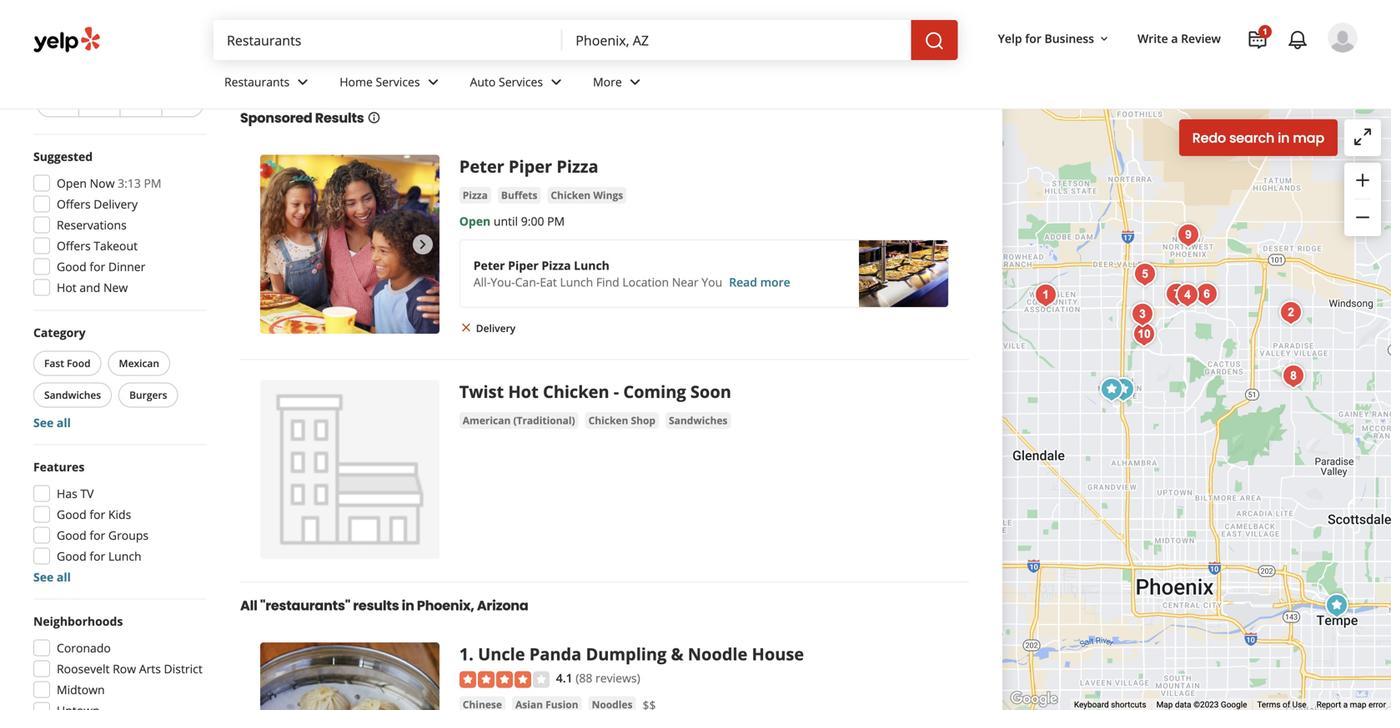 Task type: describe. For each thing, give the bounding box(es) containing it.
now
[[90, 175, 115, 191]]

keyboard
[[1075, 700, 1110, 710]]

10
[[281, 62, 301, 90]]

redo search in map button
[[1180, 119, 1339, 156]]

new
[[103, 280, 128, 295]]

open now 3:13 pm
[[57, 175, 162, 191]]

24 chevron down v2 image for home services
[[424, 72, 444, 92]]

1 vertical spatial sandwiches
[[669, 413, 728, 427]]

previous image
[[267, 234, 287, 254]]

pizza for peter piper pizza
[[557, 155, 599, 178]]

0 vertical spatial near
[[480, 62, 528, 90]]

$$$$
[[171, 98, 194, 111]]

16 info v2 image
[[368, 111, 381, 124]]

for for dinner
[[90, 259, 105, 275]]

peter for peter piper pizza lunch all-you-can-eat lunch find location near you read more
[[474, 257, 505, 273]]

good for lunch
[[57, 548, 142, 564]]

sandwiches button inside group
[[33, 383, 112, 408]]

group containing category
[[30, 324, 207, 431]]

good for groups
[[57, 527, 149, 543]]

map region
[[871, 0, 1392, 710]]

first watch image
[[1107, 373, 1141, 406]]

write a review
[[1138, 30, 1222, 46]]

roosevelt row arts district
[[57, 661, 203, 677]]

report a map error link
[[1317, 700, 1387, 710]]

auto services
[[470, 74, 543, 90]]

$$ button
[[78, 92, 120, 117]]

joe's tacos image
[[1161, 278, 1194, 311]]

pm for open now 3:13 pm
[[144, 175, 162, 191]]

piper for peter piper pizza lunch all-you-can-eat lunch find location near you read more
[[508, 257, 539, 273]]

-
[[614, 380, 619, 403]]

0 vertical spatial delivery
[[94, 196, 138, 212]]

piper for peter piper pizza
[[509, 155, 553, 178]]

1 vertical spatial lunch
[[560, 274, 593, 290]]

all "restaurants" results in phoenix, arizona
[[240, 596, 529, 615]]

$$$$ button
[[161, 92, 204, 117]]

american (traditional)
[[463, 413, 575, 427]]

restaurants inside business categories element
[[224, 74, 290, 90]]

9:00
[[521, 213, 544, 229]]

redo search in map
[[1193, 129, 1325, 147]]

more link
[[580, 60, 659, 108]]

uncle panda dumpling & noodle house image
[[1030, 279, 1063, 312]]

results
[[315, 108, 364, 127]]

all
[[240, 596, 258, 615]]

expand map image
[[1354, 127, 1374, 147]]

pizza for peter piper pizza lunch all-you-can-eat lunch find location near you read more
[[542, 257, 571, 273]]

offers delivery
[[57, 196, 138, 212]]

results
[[353, 596, 399, 615]]

16 info v2 image
[[956, 72, 970, 86]]

you-
[[491, 274, 515, 290]]

momma's soul fish & chicken image
[[1127, 298, 1160, 331]]

write
[[1138, 30, 1169, 46]]

group containing neighborhoods
[[28, 613, 207, 710]]

report
[[1317, 700, 1342, 710]]

search image
[[925, 31, 945, 51]]

fire at will image
[[1278, 360, 1311, 393]]

top
[[240, 62, 278, 90]]

yelp link
[[240, 48, 262, 62]]

24 chevron down v2 image for restaurants
[[293, 72, 313, 92]]

$ button
[[37, 92, 78, 117]]

twist hot chicken - coming soon image
[[1321, 589, 1354, 623]]

see for category
[[33, 415, 54, 431]]

sponsored
[[240, 108, 313, 127]]

features
[[33, 459, 85, 475]]

location
[[623, 274, 669, 290]]

chicken wings link
[[548, 187, 627, 204]]

16 chevron down v2 image
[[1098, 32, 1112, 46]]

chicken wings
[[551, 188, 624, 202]]

"restaurants"
[[260, 596, 351, 615]]

good for good for lunch
[[57, 548, 87, 564]]

peter piper pizza lunch all-you-can-eat lunch find location near you read more
[[474, 257, 791, 290]]

uncle
[[478, 643, 525, 666]]

all for features
[[57, 569, 71, 585]]

category
[[33, 325, 86, 340]]

1 button
[[1242, 23, 1275, 57]]

next image
[[413, 234, 433, 254]]

and
[[80, 280, 100, 295]]

16 chevron right v2 image
[[269, 49, 282, 62]]

for for kids
[[90, 507, 105, 522]]

chicken shop button
[[585, 412, 659, 429]]

0 vertical spatial sandwiches
[[44, 388, 101, 402]]

shop
[[631, 413, 656, 427]]

map
[[1157, 700, 1174, 710]]

food
[[67, 356, 91, 370]]

for for business
[[1026, 30, 1042, 46]]

user actions element
[[985, 21, 1382, 124]]

$$
[[94, 98, 105, 111]]

zoom out image
[[1354, 207, 1374, 227]]

.
[[469, 643, 474, 666]]

4.1
[[556, 670, 573, 686]]

$$$ button
[[120, 92, 161, 117]]

yelp for business
[[999, 30, 1095, 46]]

dumpling
[[586, 643, 667, 666]]

1 for 1 . uncle panda dumpling & noodle house
[[460, 643, 469, 666]]

1 vertical spatial chicken
[[543, 380, 610, 403]]

see all for features
[[33, 569, 71, 585]]

american
[[463, 413, 511, 427]]

Find text field
[[227, 31, 549, 49]]

pizza inside button
[[463, 188, 488, 202]]

offers for offers takeout
[[57, 238, 91, 254]]

$
[[55, 98, 61, 111]]

keyboard shortcuts
[[1075, 700, 1147, 710]]

yelp for yelp for business
[[999, 30, 1023, 46]]

lucky's burgers & shakes image
[[1128, 318, 1162, 351]]

pm for open until 9:00 pm
[[548, 213, 565, 229]]

buffets button
[[498, 187, 541, 204]]

good for kids
[[57, 507, 131, 522]]

notifications image
[[1288, 30, 1309, 50]]

fast
[[44, 356, 64, 370]]

wings
[[594, 188, 624, 202]]

has
[[57, 486, 77, 502]]

google image
[[1007, 688, 1062, 710]]

fast food
[[44, 356, 91, 370]]

business
[[1045, 30, 1095, 46]]

home services
[[340, 74, 420, 90]]

error
[[1369, 700, 1387, 710]]

carouns restaurant image
[[1129, 258, 1162, 291]]

american (traditional) button
[[460, 412, 579, 429]]

$$$
[[132, 98, 150, 111]]

house
[[752, 643, 805, 666]]

chicken shop link
[[585, 412, 659, 429]]



Task type: vqa. For each thing, say whether or not it's contained in the screenshot.
rightmost Check
no



Task type: locate. For each thing, give the bounding box(es) containing it.
arts
[[139, 661, 161, 677]]

pizza
[[557, 155, 599, 178], [463, 188, 488, 202], [542, 257, 571, 273]]

chicken for chicken wings
[[551, 188, 591, 202]]

(88
[[576, 670, 593, 686]]

0 horizontal spatial open
[[57, 175, 87, 191]]

a for report
[[1344, 700, 1349, 710]]

yelp left business
[[999, 30, 1023, 46]]

see all button
[[33, 415, 71, 431], [33, 569, 71, 585]]

until
[[494, 213, 518, 229]]

for up the 'good for groups'
[[90, 507, 105, 522]]

0 vertical spatial pm
[[144, 175, 162, 191]]

see all button for features
[[33, 569, 71, 585]]

good down good for kids
[[57, 527, 87, 543]]

lunch right eat
[[560, 274, 593, 290]]

1 vertical spatial 1
[[460, 643, 469, 666]]

1 horizontal spatial map
[[1351, 700, 1367, 710]]

chicken shop
[[589, 413, 656, 427]]

1 vertical spatial yelp
[[240, 48, 262, 62]]

0 horizontal spatial 1
[[460, 643, 469, 666]]

delivery down the open now 3:13 pm
[[94, 196, 138, 212]]

pm right 3:13
[[144, 175, 162, 191]]

a right write
[[1172, 30, 1179, 46]]

1 vertical spatial in
[[402, 596, 415, 615]]

yelp for yelp link
[[240, 48, 262, 62]]

shortcuts
[[1112, 700, 1147, 710]]

good down the 'good for groups'
[[57, 548, 87, 564]]

0 vertical spatial yelp
[[999, 30, 1023, 46]]

chicken left wings at the top of page
[[551, 188, 591, 202]]

has tv
[[57, 486, 94, 502]]

takeout
[[94, 238, 138, 254]]

all-
[[474, 274, 491, 290]]

0 horizontal spatial arizona
[[477, 596, 529, 615]]

near inside peter piper pizza lunch all-you-can-eat lunch find location near you read more
[[672, 274, 699, 290]]

3 good from the top
[[57, 527, 87, 543]]

sandwiches down soon
[[669, 413, 728, 427]]

1 vertical spatial arizona
[[477, 596, 529, 615]]

0 horizontal spatial hot
[[57, 280, 77, 295]]

reviews)
[[596, 670, 641, 686]]

2 services from the left
[[499, 74, 543, 90]]

in right results
[[402, 596, 415, 615]]

sandwiches button down soon
[[666, 412, 731, 429]]

suggested
[[33, 149, 93, 164]]

peter up pizza link
[[460, 155, 505, 178]]

1 horizontal spatial phoenix,
[[532, 62, 617, 90]]

0 horizontal spatial pm
[[144, 175, 162, 191]]

for for groups
[[90, 527, 105, 543]]

group
[[28, 148, 207, 301], [1345, 163, 1382, 236], [30, 324, 207, 431], [28, 459, 207, 585], [28, 613, 207, 710]]

1 horizontal spatial services
[[499, 74, 543, 90]]

1 vertical spatial phoenix,
[[417, 596, 475, 615]]

home services link
[[326, 60, 457, 108]]

1 horizontal spatial none field
[[576, 31, 898, 49]]

24 chevron down v2 image inside more link
[[626, 72, 646, 92]]

redo
[[1193, 129, 1227, 147]]

all for category
[[57, 415, 71, 431]]

yelp for business button
[[992, 23, 1118, 53]]

see
[[33, 415, 54, 431], [33, 569, 54, 585]]

0 vertical spatial a
[[1172, 30, 1179, 46]]

none field find
[[227, 31, 549, 49]]

0 horizontal spatial services
[[376, 74, 420, 90]]

peter piper pizza link
[[460, 155, 599, 178]]

district
[[164, 661, 203, 677]]

1 horizontal spatial 24 chevron down v2 image
[[424, 72, 444, 92]]

good for good for kids
[[57, 507, 87, 522]]

hot up american (traditional)
[[509, 380, 539, 403]]

16 close v2 image
[[460, 321, 473, 334]]

0 vertical spatial peter
[[460, 155, 505, 178]]

best
[[305, 62, 349, 90]]

1 vertical spatial hot
[[509, 380, 539, 403]]

slideshow element
[[260, 155, 440, 334]]

1 vertical spatial offers
[[57, 238, 91, 254]]

pizza up chicken wings
[[557, 155, 599, 178]]

more
[[761, 274, 791, 290]]

4.1 (88 reviews)
[[556, 670, 641, 686]]

chicken for chicken shop
[[589, 413, 629, 427]]

see all button up features
[[33, 415, 71, 431]]

24 chevron down v2 image inside home services link
[[424, 72, 444, 92]]

1 vertical spatial near
[[672, 274, 699, 290]]

0 vertical spatial open
[[57, 175, 87, 191]]

chicken down -
[[589, 413, 629, 427]]

1 vertical spatial sandwiches button
[[666, 412, 731, 429]]

map left error
[[1351, 700, 1367, 710]]

hot left and
[[57, 280, 77, 295]]

1 services from the left
[[376, 74, 420, 90]]

top 10 best restaurants near phoenix, arizona
[[240, 62, 698, 90]]

0 horizontal spatial a
[[1172, 30, 1179, 46]]

a for write
[[1172, 30, 1179, 46]]

twist
[[460, 380, 504, 403]]

4 good from the top
[[57, 548, 87, 564]]

0 vertical spatial lunch
[[574, 257, 610, 273]]

a right report
[[1344, 700, 1349, 710]]

coming
[[624, 380, 687, 403]]

restaurants right 16 chevron right v2 icon
[[289, 48, 350, 62]]

0 vertical spatial chicken
[[551, 188, 591, 202]]

1 vertical spatial piper
[[508, 257, 539, 273]]

neighborhoods
[[33, 613, 123, 629]]

arizona
[[621, 62, 698, 90], [477, 596, 529, 615]]

a
[[1172, 30, 1179, 46], [1344, 700, 1349, 710]]

1 vertical spatial all
[[57, 569, 71, 585]]

restaurants down yelp link
[[224, 74, 290, 90]]

1 for 1
[[1264, 26, 1268, 37]]

0 vertical spatial pizza
[[557, 155, 599, 178]]

pizza up eat
[[542, 257, 571, 273]]

None search field
[[214, 20, 962, 60]]

lunch up find on the top left of the page
[[574, 257, 610, 273]]

roosevelt
[[57, 661, 110, 677]]

1 vertical spatial see
[[33, 569, 54, 585]]

1 vertical spatial see all button
[[33, 569, 71, 585]]

0 horizontal spatial map
[[1294, 129, 1325, 147]]

1 see all button from the top
[[33, 415, 71, 431]]

piper up buffets
[[509, 155, 553, 178]]

0 vertical spatial sandwiches button
[[33, 383, 112, 408]]

offers up reservations
[[57, 196, 91, 212]]

pizza link
[[460, 187, 491, 204]]

pizza left buffets
[[463, 188, 488, 202]]

dinner
[[108, 259, 146, 275]]

0 horizontal spatial near
[[480, 62, 528, 90]]

row
[[113, 661, 136, 677]]

24 chevron down v2 image for more
[[626, 72, 646, 92]]

2 see from the top
[[33, 569, 54, 585]]

1 horizontal spatial near
[[672, 274, 699, 290]]

yutaka japanese restaurant image
[[1172, 279, 1205, 312]]

piper up can-
[[508, 257, 539, 273]]

1 left uncle
[[460, 643, 469, 666]]

1 vertical spatial see all
[[33, 569, 71, 585]]

for down the 'good for groups'
[[90, 548, 105, 564]]

terms of use link
[[1258, 700, 1307, 710]]

for
[[1026, 30, 1042, 46], [90, 259, 105, 275], [90, 507, 105, 522], [90, 527, 105, 543], [90, 548, 105, 564]]

all up features
[[57, 415, 71, 431]]

in right the search
[[1279, 129, 1290, 147]]

more
[[593, 74, 622, 90]]

for left business
[[1026, 30, 1042, 46]]

all down the 'good for lunch'
[[57, 569, 71, 585]]

twist hot chicken - coming soon image
[[260, 380, 440, 559]]

0 vertical spatial map
[[1294, 129, 1325, 147]]

1 none field from the left
[[227, 31, 549, 49]]

see all button up neighborhoods
[[33, 569, 71, 585]]

see all for category
[[33, 415, 71, 431]]

1 horizontal spatial arizona
[[621, 62, 698, 90]]

near left you
[[672, 274, 699, 290]]

1 vertical spatial pm
[[548, 213, 565, 229]]

2 see all from the top
[[33, 569, 71, 585]]

pm
[[144, 175, 162, 191], [548, 213, 565, 229]]

see all up features
[[33, 415, 71, 431]]

services left 24 chevron down v2 image
[[499, 74, 543, 90]]

1 vertical spatial pizza
[[463, 188, 488, 202]]

services for home services
[[376, 74, 420, 90]]

american (traditional) link
[[460, 412, 579, 429]]

Near text field
[[576, 31, 898, 49]]

map data ©2023 google
[[1157, 700, 1248, 710]]

auto services link
[[457, 60, 580, 108]]

0 vertical spatial see
[[33, 415, 54, 431]]

angie's prime grill image
[[1172, 219, 1206, 252]]

chicken left -
[[543, 380, 610, 403]]

lunch inside group
[[108, 548, 142, 564]]

buffets
[[501, 188, 538, 202]]

1 horizontal spatial a
[[1344, 700, 1349, 710]]

peter
[[460, 155, 505, 178], [474, 257, 505, 273]]

0 horizontal spatial 24 chevron down v2 image
[[293, 72, 313, 92]]

yelp inside button
[[999, 30, 1023, 46]]

offers for offers delivery
[[57, 196, 91, 212]]

in
[[1279, 129, 1290, 147], [402, 596, 415, 615]]

1 see from the top
[[33, 415, 54, 431]]

review
[[1182, 30, 1222, 46]]

near left 24 chevron down v2 image
[[480, 62, 528, 90]]

pm right the "9:00"
[[548, 213, 565, 229]]

1 all from the top
[[57, 415, 71, 431]]

24 chevron down v2 image up sponsored results
[[293, 72, 313, 92]]

good down has tv
[[57, 507, 87, 522]]

1 horizontal spatial sandwiches button
[[666, 412, 731, 429]]

peter piper pizza
[[460, 155, 599, 178]]

sandwiches button down fast food button on the left
[[33, 383, 112, 408]]

for down offers takeout
[[90, 259, 105, 275]]

none field up home services
[[227, 31, 549, 49]]

for for lunch
[[90, 548, 105, 564]]

1 vertical spatial open
[[460, 213, 491, 229]]

phoenix,
[[532, 62, 617, 90], [417, 596, 475, 615]]

business categories element
[[211, 60, 1359, 108]]

24 chevron down v2 image
[[293, 72, 313, 92], [424, 72, 444, 92], [626, 72, 646, 92]]

0 vertical spatial in
[[1279, 129, 1290, 147]]

0 vertical spatial see all button
[[33, 415, 71, 431]]

1 horizontal spatial delivery
[[476, 321, 516, 335]]

0 horizontal spatial sandwiches button
[[33, 383, 112, 408]]

1 piper from the top
[[509, 155, 553, 178]]

see all button for category
[[33, 415, 71, 431]]

0 vertical spatial piper
[[509, 155, 553, 178]]

3 24 chevron down v2 image from the left
[[626, 72, 646, 92]]

sandwiches link
[[666, 412, 731, 429]]

1 vertical spatial a
[[1344, 700, 1349, 710]]

pm inside group
[[144, 175, 162, 191]]

1 horizontal spatial yelp
[[999, 30, 1023, 46]]

1 vertical spatial delivery
[[476, 321, 516, 335]]

1 horizontal spatial sandwiches
[[669, 413, 728, 427]]

0 horizontal spatial yelp
[[240, 48, 262, 62]]

24 chevron down v2 image right more
[[626, 72, 646, 92]]

buffets link
[[498, 187, 541, 204]]

peter inside peter piper pizza lunch all-you-can-eat lunch find location near you read more
[[474, 257, 505, 273]]

see up neighborhoods
[[33, 569, 54, 585]]

open down pizza link
[[460, 213, 491, 229]]

0 horizontal spatial in
[[402, 596, 415, 615]]

2 vertical spatial pizza
[[542, 257, 571, 273]]

2 24 chevron down v2 image from the left
[[424, 72, 444, 92]]

offers takeout
[[57, 238, 138, 254]]

all
[[57, 415, 71, 431], [57, 569, 71, 585]]

2 none field from the left
[[576, 31, 898, 49]]

1 inside 1 button
[[1264, 26, 1268, 37]]

1 . uncle panda dumpling & noodle house
[[460, 643, 805, 666]]

good
[[57, 259, 87, 275], [57, 507, 87, 522], [57, 527, 87, 543], [57, 548, 87, 564]]

2 see all button from the top
[[33, 569, 71, 585]]

home
[[340, 74, 373, 90]]

0 vertical spatial 1
[[1264, 26, 1268, 37]]

1 horizontal spatial pm
[[548, 213, 565, 229]]

1 vertical spatial peter
[[474, 257, 505, 273]]

2 vertical spatial lunch
[[108, 548, 142, 564]]

2 offers from the top
[[57, 238, 91, 254]]

open until 9:00 pm
[[460, 213, 565, 229]]

1 horizontal spatial in
[[1279, 129, 1290, 147]]

the sicilian butcher image
[[1275, 296, 1308, 330]]

use
[[1293, 700, 1307, 710]]

0 horizontal spatial sandwiches
[[44, 388, 101, 402]]

sandwiches
[[44, 388, 101, 402], [669, 413, 728, 427]]

open down 'suggested' at top left
[[57, 175, 87, 191]]

None field
[[227, 31, 549, 49], [576, 31, 898, 49]]

good for dinner
[[57, 259, 146, 275]]

mexican
[[119, 356, 159, 370]]

terms
[[1258, 700, 1281, 710]]

1 horizontal spatial hot
[[509, 380, 539, 403]]

0 horizontal spatial delivery
[[94, 196, 138, 212]]

1 offers from the top
[[57, 196, 91, 212]]

services right home
[[376, 74, 420, 90]]

offers down reservations
[[57, 238, 91, 254]]

24 chevron down v2 image
[[547, 72, 567, 92]]

2 vertical spatial chicken
[[589, 413, 629, 427]]

2 piper from the top
[[508, 257, 539, 273]]

auto
[[470, 74, 496, 90]]

none field up business categories element
[[576, 31, 898, 49]]

0 horizontal spatial phoenix,
[[417, 596, 475, 615]]

0 vertical spatial arizona
[[621, 62, 698, 90]]

yelp left 16 chevron right v2 icon
[[240, 48, 262, 62]]

good up and
[[57, 259, 87, 275]]

good for good for dinner
[[57, 259, 87, 275]]

1 horizontal spatial open
[[460, 213, 491, 229]]

uncle panda dumpling & noodle house link
[[478, 643, 805, 666]]

0 vertical spatial hot
[[57, 280, 77, 295]]

0 horizontal spatial none field
[[227, 31, 549, 49]]

24 chevron down v2 image left auto
[[424, 72, 444, 92]]

sandwiches down fast food button on the left
[[44, 388, 101, 402]]

panda
[[530, 643, 582, 666]]

for up the 'good for lunch'
[[90, 527, 105, 543]]

1 good from the top
[[57, 259, 87, 275]]

in inside button
[[1279, 129, 1290, 147]]

map left "expand map" image
[[1294, 129, 1325, 147]]

1
[[1264, 26, 1268, 37], [460, 643, 469, 666]]

peter for peter piper pizza
[[460, 155, 505, 178]]

1 vertical spatial map
[[1351, 700, 1367, 710]]

0 vertical spatial all
[[57, 415, 71, 431]]

good for good for groups
[[57, 527, 87, 543]]

services for auto services
[[499, 74, 543, 90]]

0 vertical spatial see all
[[33, 415, 71, 431]]

burgers
[[129, 388, 167, 402]]

kids
[[108, 507, 131, 522]]

map inside button
[[1294, 129, 1325, 147]]

for inside yelp for business button
[[1026, 30, 1042, 46]]

restaurants down find field
[[353, 62, 476, 90]]

see for features
[[33, 569, 54, 585]]

sponsored results
[[240, 108, 364, 127]]

delivery right 16 close v2 "icon"
[[476, 321, 516, 335]]

delivery
[[94, 196, 138, 212], [476, 321, 516, 335]]

open for open until 9:00 pm
[[460, 213, 491, 229]]

1 left notifications image
[[1264, 26, 1268, 37]]

peter up all-
[[474, 257, 505, 273]]

0 vertical spatial offers
[[57, 196, 91, 212]]

24 project v2 image
[[1248, 30, 1268, 50]]

peter piper pizza image
[[260, 155, 440, 334]]

see up features
[[33, 415, 54, 431]]

zoom in image
[[1354, 170, 1374, 190]]

wil l. image
[[1329, 23, 1359, 53]]

twist hot chicken - coming soon link
[[460, 380, 732, 403]]

see all up neighborhoods
[[33, 569, 71, 585]]

pizza inside peter piper pizza lunch all-you-can-eat lunch find location near you read more
[[542, 257, 571, 273]]

2 good from the top
[[57, 507, 87, 522]]

group containing suggested
[[28, 148, 207, 301]]

offers
[[57, 196, 91, 212], [57, 238, 91, 254]]

2 all from the top
[[57, 569, 71, 585]]

piper inside peter piper pizza lunch all-you-can-eat lunch find location near you read more
[[508, 257, 539, 273]]

groups
[[108, 527, 149, 543]]

2 horizontal spatial 24 chevron down v2 image
[[626, 72, 646, 92]]

0 vertical spatial phoenix,
[[532, 62, 617, 90]]

1 24 chevron down v2 image from the left
[[293, 72, 313, 92]]

restaurants link
[[289, 48, 350, 62], [211, 60, 326, 108]]

my spot mediterranean grill image
[[1191, 278, 1224, 311]]

eat
[[540, 274, 557, 290]]

map
[[1294, 129, 1325, 147], [1351, 700, 1367, 710]]

read
[[730, 274, 758, 290]]

lunch down the groups
[[108, 548, 142, 564]]

4.1 star rating image
[[460, 671, 550, 688]]

1 horizontal spatial 1
[[1264, 26, 1268, 37]]

1 see all from the top
[[33, 415, 71, 431]]

group containing features
[[28, 459, 207, 585]]

sort:
[[816, 71, 842, 87]]

reservations
[[57, 217, 127, 233]]

open for open now 3:13 pm
[[57, 175, 87, 191]]

none field near
[[576, 31, 898, 49]]

peter piper pizza image
[[1096, 373, 1129, 406]]



